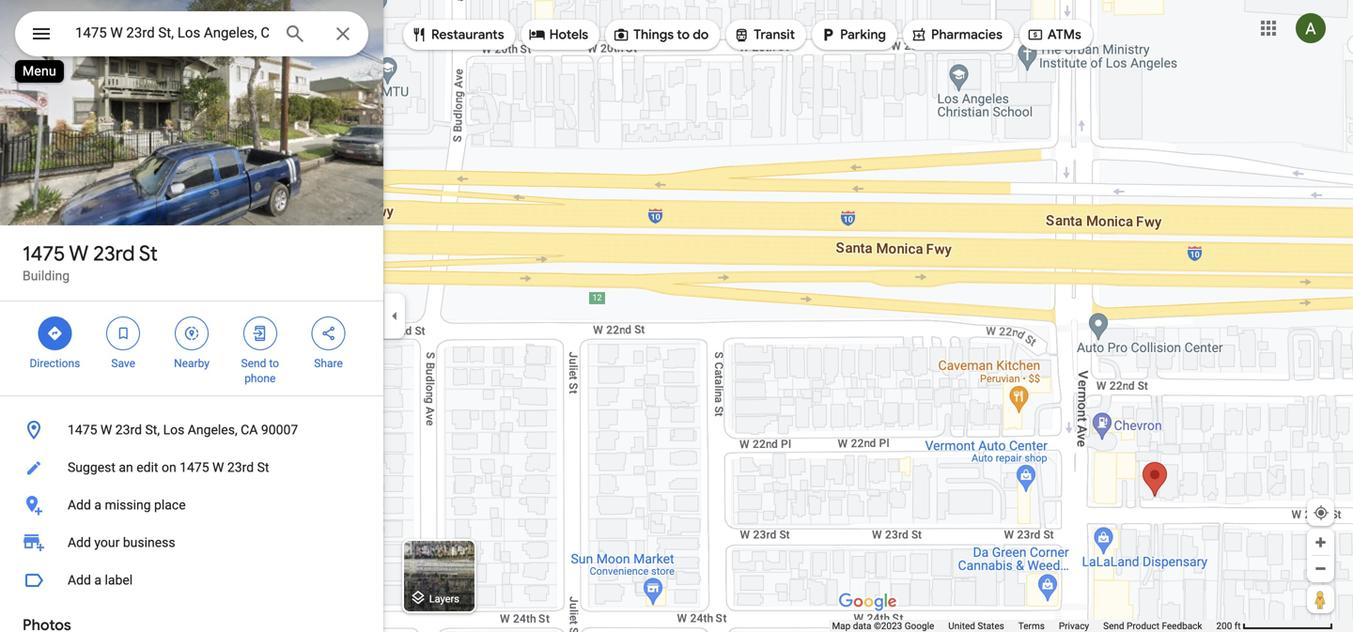 Task type: locate. For each thing, give the bounding box(es) containing it.
1 a from the top
[[94, 498, 102, 513]]

1 vertical spatial a
[[94, 573, 102, 588]]

1475 inside button
[[68, 423, 97, 438]]

0 horizontal spatial 1475
[[23, 241, 65, 267]]

send
[[241, 357, 266, 370], [1104, 621, 1125, 632]]

privacy
[[1059, 621, 1090, 632]]

1 horizontal spatial st
[[257, 460, 269, 476]]

0 horizontal spatial w
[[69, 241, 89, 267]]

things
[[634, 26, 674, 43]]

send product feedback
[[1104, 621, 1203, 632]]

1475 up building
[[23, 241, 65, 267]]

google account: angela cha  
(angela.cha@adept.ai) image
[[1296, 13, 1326, 43]]

footer
[[832, 620, 1217, 633]]

terms
[[1019, 621, 1045, 632]]

los
[[163, 423, 185, 438]]

add inside "button"
[[68, 573, 91, 588]]


[[30, 20, 53, 47]]


[[820, 24, 837, 45]]

send inside button
[[1104, 621, 1125, 632]]

to up the phone
[[269, 357, 279, 370]]

1475 up suggest
[[68, 423, 97, 438]]

to
[[677, 26, 690, 43], [269, 357, 279, 370]]

add left your
[[68, 535, 91, 551]]

pharmacies
[[931, 26, 1003, 43]]

united states
[[949, 621, 1005, 632]]

states
[[978, 621, 1005, 632]]

1 vertical spatial w
[[100, 423, 112, 438]]

1475 inside button
[[180, 460, 209, 476]]

1 horizontal spatial w
[[100, 423, 112, 438]]

1475 w 23rd st building
[[23, 241, 158, 284]]

w
[[69, 241, 89, 267], [100, 423, 112, 438], [212, 460, 224, 476]]

terms button
[[1019, 620, 1045, 633]]

2 vertical spatial 23rd
[[227, 460, 254, 476]]

suggest an edit on 1475 w 23rd st
[[68, 460, 269, 476]]

on
[[162, 460, 176, 476]]

200
[[1217, 621, 1233, 632]]

add a missing place button
[[0, 487, 384, 525]]

200 ft
[[1217, 621, 1241, 632]]

23rd inside button
[[115, 423, 142, 438]]

2 horizontal spatial 1475
[[180, 460, 209, 476]]

data
[[853, 621, 872, 632]]

add your business
[[68, 535, 175, 551]]

add for add your business
[[68, 535, 91, 551]]

feedback
[[1162, 621, 1203, 632]]

1 horizontal spatial 1475
[[68, 423, 97, 438]]

0 horizontal spatial st
[[139, 241, 158, 267]]

2 a from the top
[[94, 573, 102, 588]]

zoom out image
[[1314, 562, 1328, 576]]

0 vertical spatial w
[[69, 241, 89, 267]]

map
[[832, 621, 851, 632]]

0 vertical spatial 1475
[[23, 241, 65, 267]]

missing
[[105, 498, 151, 513]]

1 vertical spatial to
[[269, 357, 279, 370]]

2 vertical spatial w
[[212, 460, 224, 476]]


[[252, 323, 269, 344]]

0 vertical spatial add
[[68, 498, 91, 513]]

2 vertical spatial 1475
[[180, 460, 209, 476]]

1 vertical spatial 23rd
[[115, 423, 142, 438]]

to left do
[[677, 26, 690, 43]]

send up the phone
[[241, 357, 266, 370]]

united
[[949, 621, 976, 632]]

send left product
[[1104, 621, 1125, 632]]

add inside button
[[68, 498, 91, 513]]

a left missing
[[94, 498, 102, 513]]


[[320, 323, 337, 344]]

1475 right on
[[180, 460, 209, 476]]

edit
[[136, 460, 158, 476]]

label
[[105, 573, 133, 588]]

united states button
[[949, 620, 1005, 633]]

1 add from the top
[[68, 498, 91, 513]]


[[613, 24, 630, 45]]

add down suggest
[[68, 498, 91, 513]]

3 add from the top
[[68, 573, 91, 588]]

w inside button
[[212, 460, 224, 476]]

0 horizontal spatial to
[[269, 357, 279, 370]]

0 vertical spatial 23rd
[[93, 241, 135, 267]]

2 add from the top
[[68, 535, 91, 551]]

st
[[139, 241, 158, 267], [257, 460, 269, 476]]

w up building
[[69, 241, 89, 267]]

23rd up 
[[93, 241, 135, 267]]

product
[[1127, 621, 1160, 632]]

send to phone
[[241, 357, 279, 385]]

23rd inside 1475 w 23rd st building
[[93, 241, 135, 267]]

1 vertical spatial send
[[1104, 621, 1125, 632]]

1475 for st
[[23, 241, 65, 267]]

actions for 1475 w 23rd st region
[[0, 302, 384, 396]]

1 vertical spatial 1475
[[68, 423, 97, 438]]

1 vertical spatial add
[[68, 535, 91, 551]]

privacy button
[[1059, 620, 1090, 633]]

a
[[94, 498, 102, 513], [94, 573, 102, 588]]

None field
[[75, 22, 269, 44]]

 transit
[[733, 24, 795, 45]]

atms
[[1048, 26, 1082, 43]]

1 vertical spatial st
[[257, 460, 269, 476]]

send for send product feedback
[[1104, 621, 1125, 632]]

0 vertical spatial st
[[139, 241, 158, 267]]

1 horizontal spatial send
[[1104, 621, 1125, 632]]

business
[[123, 535, 175, 551]]

 pharmacies
[[911, 24, 1003, 45]]

 parking
[[820, 24, 886, 45]]

w inside 1475 w 23rd st building
[[69, 241, 89, 267]]

show street view coverage image
[[1308, 586, 1335, 614]]

0 vertical spatial to
[[677, 26, 690, 43]]

23rd down "ca"
[[227, 460, 254, 476]]

23rd left st,
[[115, 423, 142, 438]]

suggest an edit on 1475 w 23rd st button
[[0, 449, 384, 487]]

1475
[[23, 241, 65, 267], [68, 423, 97, 438], [180, 460, 209, 476]]

 things to do
[[613, 24, 709, 45]]

w inside button
[[100, 423, 112, 438]]

send inside send to phone
[[241, 357, 266, 370]]

transit
[[754, 26, 795, 43]]

0 vertical spatial a
[[94, 498, 102, 513]]

a left label
[[94, 573, 102, 588]]

2 horizontal spatial w
[[212, 460, 224, 476]]

w up suggest
[[100, 423, 112, 438]]

0 vertical spatial send
[[241, 357, 266, 370]]

1 horizontal spatial to
[[677, 26, 690, 43]]

a inside "button"
[[94, 573, 102, 588]]

2 vertical spatial add
[[68, 573, 91, 588]]

1475 w 23rd st main content
[[0, 0, 384, 633]]

a inside button
[[94, 498, 102, 513]]

add
[[68, 498, 91, 513], [68, 535, 91, 551], [68, 573, 91, 588]]

w down 'angeles,'
[[212, 460, 224, 476]]

 search field
[[15, 11, 368, 60]]

1475 inside 1475 w 23rd st building
[[23, 241, 65, 267]]

23rd
[[93, 241, 135, 267], [115, 423, 142, 438], [227, 460, 254, 476]]

0 horizontal spatial send
[[241, 357, 266, 370]]

add for add a missing place
[[68, 498, 91, 513]]

add left label
[[68, 573, 91, 588]]

footer containing map data ©2023 google
[[832, 620, 1217, 633]]



Task type: vqa. For each thing, say whether or not it's contained in the screenshot.
the right 'Know'
no



Task type: describe. For each thing, give the bounding box(es) containing it.
zoom in image
[[1314, 536, 1328, 550]]

save
[[111, 357, 135, 370]]

1475 w 23rd st, los angeles, ca 90007
[[68, 423, 298, 438]]

map data ©2023 google
[[832, 621, 935, 632]]

send for send to phone
[[241, 357, 266, 370]]

w for st,
[[100, 423, 112, 438]]

ca
[[241, 423, 258, 438]]

200 ft button
[[1217, 621, 1334, 632]]


[[529, 24, 546, 45]]


[[1027, 24, 1044, 45]]

 atms
[[1027, 24, 1082, 45]]


[[115, 323, 132, 344]]

add a missing place
[[68, 498, 186, 513]]

google maps element
[[0, 0, 1354, 633]]

add a label
[[68, 573, 133, 588]]


[[46, 323, 63, 344]]

show your location image
[[1313, 505, 1330, 522]]

1475 w 23rd st, los angeles, ca 90007 button
[[0, 412, 384, 449]]

add for add a label
[[68, 573, 91, 588]]

share
[[314, 357, 343, 370]]

add your business link
[[0, 525, 384, 562]]

collapse side panel image
[[384, 306, 405, 327]]

st inside button
[[257, 460, 269, 476]]

©2023
[[874, 621, 903, 632]]

 button
[[15, 11, 68, 60]]

23rd for st,
[[115, 423, 142, 438]]

to inside the  things to do
[[677, 26, 690, 43]]

23rd inside button
[[227, 460, 254, 476]]

phone
[[245, 372, 276, 385]]

nearby
[[174, 357, 210, 370]]

1475 W 23rd St, Los Angeles, CA 90007 field
[[15, 11, 368, 56]]

a for missing
[[94, 498, 102, 513]]

do
[[693, 26, 709, 43]]

building
[[23, 268, 70, 284]]

1475 for st,
[[68, 423, 97, 438]]

23rd for st
[[93, 241, 135, 267]]

place
[[154, 498, 186, 513]]


[[733, 24, 750, 45]]

hotels
[[550, 26, 589, 43]]

google
[[905, 621, 935, 632]]

st,
[[145, 423, 160, 438]]


[[183, 323, 200, 344]]

layers
[[429, 593, 460, 605]]

parking
[[840, 26, 886, 43]]


[[411, 24, 428, 45]]

add a label button
[[0, 562, 384, 600]]

angeles,
[[188, 423, 238, 438]]


[[911, 24, 928, 45]]

footer inside google maps element
[[832, 620, 1217, 633]]

an
[[119, 460, 133, 476]]

suggest
[[68, 460, 116, 476]]

a for label
[[94, 573, 102, 588]]

 hotels
[[529, 24, 589, 45]]

restaurants
[[431, 26, 504, 43]]

 restaurants
[[411, 24, 504, 45]]

directions
[[30, 357, 80, 370]]

ft
[[1235, 621, 1241, 632]]

to inside send to phone
[[269, 357, 279, 370]]

send product feedback button
[[1104, 620, 1203, 633]]

none field inside 1475 w 23rd st, los angeles, ca 90007 field
[[75, 22, 269, 44]]

st inside 1475 w 23rd st building
[[139, 241, 158, 267]]

your
[[94, 535, 120, 551]]

w for st
[[69, 241, 89, 267]]

90007
[[261, 423, 298, 438]]



